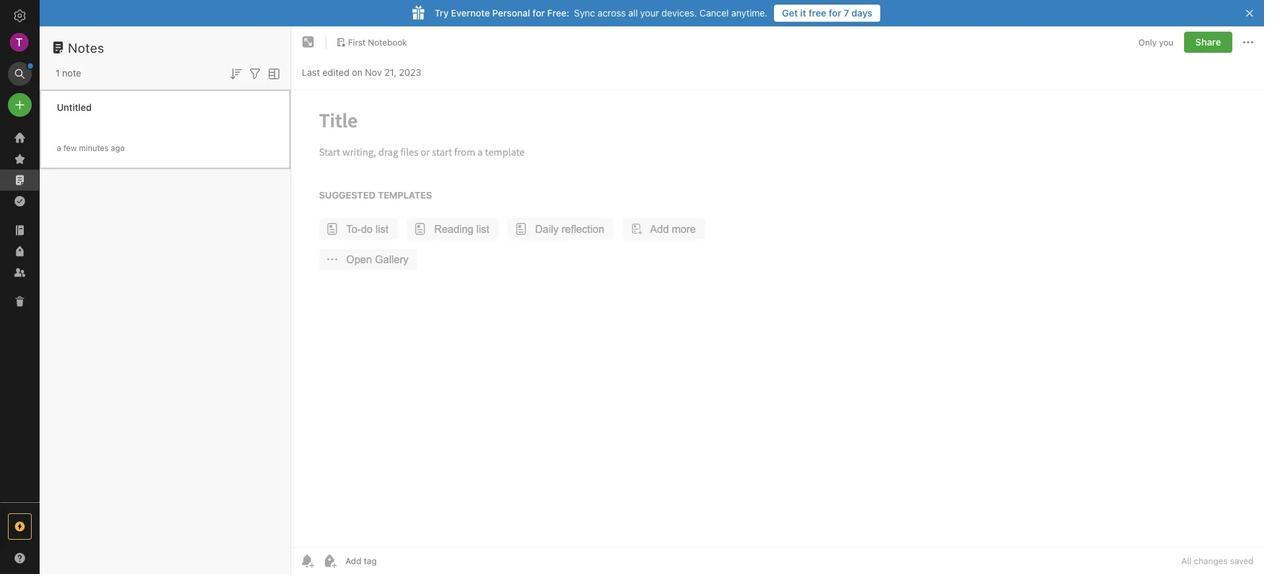 Task type: describe. For each thing, give the bounding box(es) containing it.
More actions field
[[1241, 32, 1256, 53]]

few
[[63, 144, 77, 153]]

Add filters field
[[247, 65, 263, 82]]

your
[[640, 8, 659, 18]]

Add tag field
[[344, 556, 443, 567]]

more actions image
[[1241, 34, 1256, 50]]

note window element
[[291, 26, 1264, 575]]

minutes
[[79, 144, 109, 153]]

changes
[[1194, 557, 1228, 566]]

anytime.
[[731, 8, 768, 18]]

2023
[[399, 67, 421, 78]]

for for 7
[[829, 8, 842, 18]]

note
[[62, 68, 81, 79]]

on
[[352, 67, 363, 78]]

note list element
[[40, 26, 291, 575]]

you
[[1159, 37, 1174, 47]]

evernote
[[451, 8, 490, 18]]

notebook
[[368, 37, 407, 47]]

home image
[[12, 130, 28, 146]]

first notebook button
[[332, 33, 412, 52]]

get it free for 7 days
[[782, 8, 873, 18]]

free
[[809, 8, 827, 18]]

share
[[1196, 37, 1221, 48]]

Note Editor text field
[[291, 90, 1264, 548]]

upgrade image
[[12, 519, 28, 535]]

first notebook
[[348, 37, 407, 47]]

settings image
[[12, 8, 28, 24]]

nov
[[365, 67, 382, 78]]

get
[[782, 8, 798, 18]]

add filters image
[[247, 66, 263, 82]]

try
[[435, 8, 449, 18]]

expand note image
[[301, 34, 316, 50]]

only
[[1139, 37, 1157, 47]]

Account field
[[0, 29, 40, 55]]

share button
[[1184, 32, 1233, 53]]

sync
[[574, 8, 595, 18]]



Task type: locate. For each thing, give the bounding box(es) containing it.
21,
[[384, 67, 397, 78]]

notes
[[68, 40, 104, 55]]

account image
[[10, 33, 28, 52]]

untitled
[[57, 102, 92, 113]]

all
[[1182, 557, 1192, 566]]

for for free:
[[533, 8, 545, 18]]

last edited on nov 21, 2023
[[302, 67, 421, 78]]

Sort options field
[[228, 65, 244, 82]]

1 horizontal spatial for
[[829, 8, 842, 18]]

free:
[[547, 8, 570, 18]]

a few minutes ago
[[57, 144, 125, 153]]

first
[[348, 37, 366, 47]]

edited
[[322, 67, 349, 78]]

0 horizontal spatial for
[[533, 8, 545, 18]]

all
[[628, 8, 638, 18]]

View options field
[[263, 65, 282, 82]]

cancel
[[700, 8, 729, 18]]

tree
[[0, 127, 40, 502]]

WHAT'S NEW field
[[0, 548, 40, 569]]

1
[[55, 68, 60, 79]]

all changes saved
[[1182, 557, 1254, 566]]

add a reminder image
[[299, 554, 315, 569]]

try evernote personal for free: sync across all your devices. cancel anytime.
[[435, 8, 768, 18]]

personal
[[492, 8, 530, 18]]

for left 7
[[829, 8, 842, 18]]

across
[[598, 8, 626, 18]]

it
[[800, 8, 806, 18]]

for left "free:"
[[533, 8, 545, 18]]

1 note
[[55, 68, 81, 79]]

add tag image
[[322, 554, 338, 569]]

7
[[844, 8, 849, 18]]

for
[[533, 8, 545, 18], [829, 8, 842, 18]]

click to expand image
[[34, 550, 44, 566]]

ago
[[111, 144, 125, 153]]

for inside the get it free for 7 days button
[[829, 8, 842, 18]]

days
[[852, 8, 873, 18]]

devices.
[[662, 8, 697, 18]]

a
[[57, 144, 61, 153]]

last
[[302, 67, 320, 78]]

2 for from the left
[[829, 8, 842, 18]]

get it free for 7 days button
[[774, 5, 881, 22]]

1 for from the left
[[533, 8, 545, 18]]

saved
[[1230, 557, 1254, 566]]

only you
[[1139, 37, 1174, 47]]



Task type: vqa. For each thing, say whether or not it's contained in the screenshot.
THE FIRST
yes



